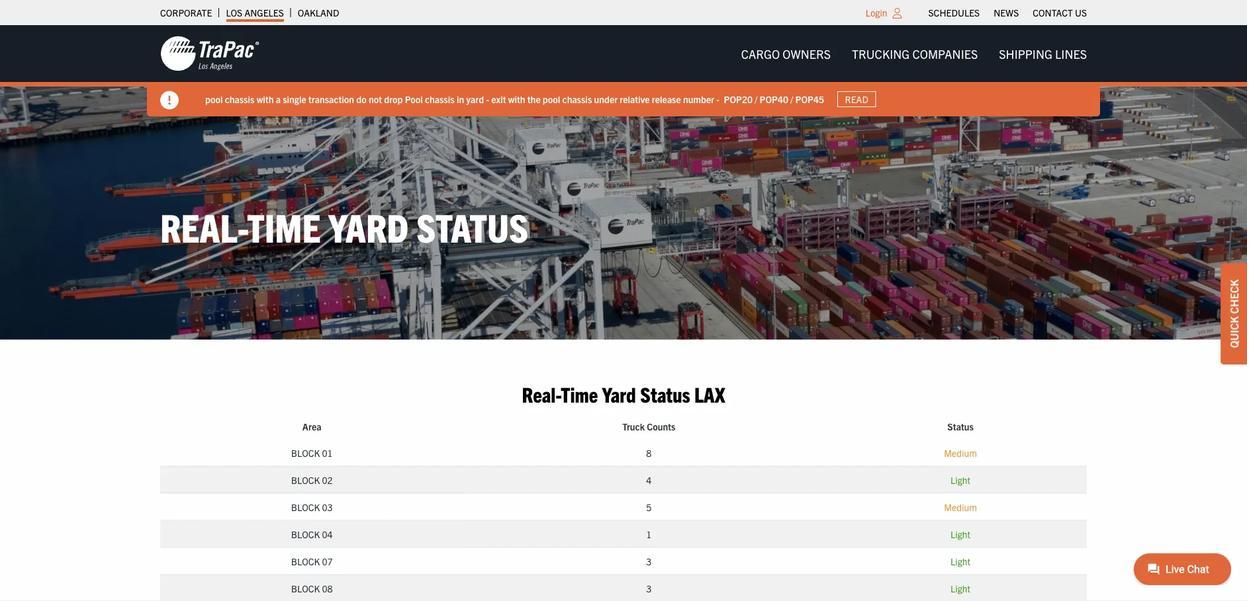 Task type: describe. For each thing, give the bounding box(es) containing it.
companies
[[913, 46, 978, 61]]

1 - from the left
[[486, 93, 489, 105]]

relative
[[620, 93, 650, 105]]

status for real-time yard status lax
[[640, 381, 690, 407]]

time for real-time yard status
[[247, 202, 321, 251]]

3 for block 07
[[646, 556, 652, 568]]

light image
[[893, 8, 902, 19]]

oakland
[[298, 7, 339, 19]]

1 / from the left
[[755, 93, 758, 105]]

a
[[276, 93, 281, 105]]

pool
[[405, 93, 423, 105]]

quick check
[[1228, 280, 1241, 348]]

light for block 04
[[951, 529, 971, 541]]

check
[[1228, 280, 1241, 314]]

lax
[[695, 381, 725, 407]]

pop20
[[724, 93, 753, 105]]

yard for real-time yard status lax
[[602, 381, 636, 407]]

oakland link
[[298, 3, 339, 22]]

solid image
[[160, 91, 179, 110]]

real- for real-time yard status
[[160, 202, 247, 251]]

yard
[[466, 93, 484, 105]]

corporate
[[160, 7, 212, 19]]

corporate link
[[160, 3, 212, 22]]

in
[[457, 93, 464, 105]]

pop40
[[760, 93, 789, 105]]

2 vertical spatial status
[[948, 421, 974, 433]]

1 chassis from the left
[[225, 93, 255, 105]]

real-time yard status
[[160, 202, 528, 251]]

drop
[[384, 93, 403, 105]]

time for real-time yard status lax
[[561, 381, 598, 407]]

block for block 08
[[291, 583, 320, 595]]

shipping lines link
[[989, 40, 1098, 67]]

schedules
[[929, 7, 980, 19]]

los angeles image
[[160, 35, 260, 72]]

04
[[322, 529, 333, 541]]

yard for real-time yard status
[[329, 202, 409, 251]]

news link
[[994, 3, 1019, 22]]

2 with from the left
[[508, 93, 525, 105]]

cargo owners link
[[731, 40, 842, 67]]

block for block 01
[[291, 447, 320, 459]]

number
[[683, 93, 715, 105]]

read
[[845, 93, 869, 105]]

3 chassis from the left
[[562, 93, 592, 105]]

status for real-time yard status
[[417, 202, 528, 251]]

block 02
[[291, 475, 333, 486]]

menu bar containing schedules
[[922, 3, 1094, 22]]

block 01
[[291, 447, 333, 459]]

contact
[[1033, 7, 1073, 19]]

trucking
[[852, 46, 910, 61]]

block 04
[[291, 529, 333, 541]]

pool chassis with a single transaction  do not drop pool chassis in yard -  exit with the pool chassis under relative release number -  pop20 / pop40 / pop45
[[205, 93, 824, 105]]

schedules link
[[929, 3, 980, 22]]

5
[[646, 502, 652, 514]]

08
[[322, 583, 333, 595]]

1
[[646, 529, 652, 541]]

01
[[322, 447, 333, 459]]



Task type: locate. For each thing, give the bounding box(es) containing it.
/ right pop20
[[755, 93, 758, 105]]

0 vertical spatial real-
[[160, 202, 247, 251]]

under
[[594, 93, 618, 105]]

los angeles
[[226, 7, 284, 19]]

0 horizontal spatial yard
[[329, 202, 409, 251]]

owners
[[783, 46, 831, 61]]

trucking companies link
[[842, 40, 989, 67]]

pool
[[205, 93, 223, 105], [543, 93, 560, 105]]

1 horizontal spatial chassis
[[425, 93, 455, 105]]

02
[[322, 475, 333, 486]]

medium for 5
[[944, 502, 977, 514]]

03
[[322, 502, 333, 514]]

1 3 from the top
[[646, 556, 652, 568]]

block 08
[[291, 583, 333, 595]]

block 03
[[291, 502, 333, 514]]

0 horizontal spatial /
[[755, 93, 758, 105]]

release
[[652, 93, 681, 105]]

truck
[[623, 421, 645, 433]]

us
[[1075, 7, 1087, 19]]

menu bar down light image
[[731, 40, 1098, 67]]

block 07
[[291, 556, 333, 568]]

truck counts
[[623, 421, 676, 433]]

0 horizontal spatial real-
[[160, 202, 247, 251]]

2 medium from the top
[[944, 502, 977, 514]]

/ left 'pop45'
[[791, 93, 793, 105]]

block left 08
[[291, 583, 320, 595]]

1 vertical spatial time
[[561, 381, 598, 407]]

banner containing cargo owners
[[0, 25, 1247, 117]]

block left 03
[[291, 502, 320, 514]]

1 light from the top
[[951, 475, 971, 486]]

5 block from the top
[[291, 556, 320, 568]]

block left 01
[[291, 447, 320, 459]]

menu bar up shipping
[[922, 3, 1094, 22]]

block
[[291, 447, 320, 459], [291, 475, 320, 486], [291, 502, 320, 514], [291, 529, 320, 541], [291, 556, 320, 568], [291, 583, 320, 595]]

area
[[302, 421, 322, 433]]

light for block 02
[[951, 475, 971, 486]]

real-time yard status lax
[[522, 381, 725, 407]]

/
[[755, 93, 758, 105], [791, 93, 793, 105]]

- right number at the top right of the page
[[717, 93, 720, 105]]

angeles
[[245, 7, 284, 19]]

1 horizontal spatial -
[[717, 93, 720, 105]]

1 horizontal spatial /
[[791, 93, 793, 105]]

with
[[257, 93, 274, 105], [508, 93, 525, 105]]

3
[[646, 556, 652, 568], [646, 583, 652, 595]]

not
[[369, 93, 382, 105]]

07
[[322, 556, 333, 568]]

los angeles link
[[226, 3, 284, 22]]

cargo owners
[[741, 46, 831, 61]]

4 block from the top
[[291, 529, 320, 541]]

medium
[[944, 447, 977, 459], [944, 502, 977, 514]]

2 chassis from the left
[[425, 93, 455, 105]]

medium for 8
[[944, 447, 977, 459]]

1 with from the left
[[257, 93, 274, 105]]

chassis left under
[[562, 93, 592, 105]]

real-
[[160, 202, 247, 251], [522, 381, 561, 407]]

1 horizontal spatial real-
[[522, 381, 561, 407]]

chassis left in
[[425, 93, 455, 105]]

0 vertical spatial 3
[[646, 556, 652, 568]]

4 light from the top
[[951, 583, 971, 595]]

read link
[[838, 91, 876, 107]]

login
[[866, 7, 888, 19]]

8
[[646, 447, 652, 459]]

exit
[[491, 93, 506, 105]]

6 block from the top
[[291, 583, 320, 595]]

3 light from the top
[[951, 556, 971, 568]]

1 vertical spatial yard
[[602, 381, 636, 407]]

0 vertical spatial medium
[[944, 447, 977, 459]]

0 horizontal spatial status
[[417, 202, 528, 251]]

1 horizontal spatial pool
[[543, 93, 560, 105]]

quick check link
[[1221, 263, 1247, 365]]

3 for block 08
[[646, 583, 652, 595]]

with left a in the top left of the page
[[257, 93, 274, 105]]

real- for real-time yard status lax
[[522, 381, 561, 407]]

contact us
[[1033, 7, 1087, 19]]

1 medium from the top
[[944, 447, 977, 459]]

light
[[951, 475, 971, 486], [951, 529, 971, 541], [951, 556, 971, 568], [951, 583, 971, 595]]

1 vertical spatial medium
[[944, 502, 977, 514]]

time
[[247, 202, 321, 251], [561, 381, 598, 407]]

block for block 02
[[291, 475, 320, 486]]

0 horizontal spatial time
[[247, 202, 321, 251]]

2 block from the top
[[291, 475, 320, 486]]

los
[[226, 7, 242, 19]]

2 pool from the left
[[543, 93, 560, 105]]

with left the
[[508, 93, 525, 105]]

shipping lines
[[999, 46, 1087, 61]]

quick
[[1228, 317, 1241, 348]]

lines
[[1055, 46, 1087, 61]]

0 horizontal spatial pool
[[205, 93, 223, 105]]

0 vertical spatial yard
[[329, 202, 409, 251]]

1 vertical spatial menu bar
[[731, 40, 1098, 67]]

3 block from the top
[[291, 502, 320, 514]]

chassis
[[225, 93, 255, 105], [425, 93, 455, 105], [562, 93, 592, 105]]

0 vertical spatial status
[[417, 202, 528, 251]]

2 horizontal spatial status
[[948, 421, 974, 433]]

0 horizontal spatial -
[[486, 93, 489, 105]]

0 horizontal spatial with
[[257, 93, 274, 105]]

status
[[417, 202, 528, 251], [640, 381, 690, 407], [948, 421, 974, 433]]

1 horizontal spatial time
[[561, 381, 598, 407]]

banner
[[0, 25, 1247, 117]]

news
[[994, 7, 1019, 19]]

1 horizontal spatial with
[[508, 93, 525, 105]]

login link
[[866, 7, 888, 19]]

trucking companies
[[852, 46, 978, 61]]

pool right solid image
[[205, 93, 223, 105]]

menu bar
[[922, 3, 1094, 22], [731, 40, 1098, 67]]

2 3 from the top
[[646, 583, 652, 595]]

1 vertical spatial 3
[[646, 583, 652, 595]]

single
[[283, 93, 306, 105]]

the
[[528, 93, 541, 105]]

0 vertical spatial menu bar
[[922, 3, 1094, 22]]

block left 02
[[291, 475, 320, 486]]

light for block 08
[[951, 583, 971, 595]]

4
[[646, 475, 652, 486]]

menu bar containing cargo owners
[[731, 40, 1098, 67]]

pool right the
[[543, 93, 560, 105]]

1 horizontal spatial yard
[[602, 381, 636, 407]]

- left exit
[[486, 93, 489, 105]]

1 vertical spatial status
[[640, 381, 690, 407]]

0 vertical spatial time
[[247, 202, 321, 251]]

2 horizontal spatial chassis
[[562, 93, 592, 105]]

cargo
[[741, 46, 780, 61]]

-
[[486, 93, 489, 105], [717, 93, 720, 105]]

1 block from the top
[[291, 447, 320, 459]]

2 / from the left
[[791, 93, 793, 105]]

light for block 07
[[951, 556, 971, 568]]

1 vertical spatial real-
[[522, 381, 561, 407]]

pop45
[[796, 93, 824, 105]]

block for block 03
[[291, 502, 320, 514]]

do
[[356, 93, 367, 105]]

2 light from the top
[[951, 529, 971, 541]]

shipping
[[999, 46, 1053, 61]]

transaction
[[309, 93, 354, 105]]

0 horizontal spatial chassis
[[225, 93, 255, 105]]

counts
[[647, 421, 676, 433]]

chassis left a in the top left of the page
[[225, 93, 255, 105]]

1 horizontal spatial status
[[640, 381, 690, 407]]

yard
[[329, 202, 409, 251], [602, 381, 636, 407]]

block left the 04
[[291, 529, 320, 541]]

block left 07
[[291, 556, 320, 568]]

1 pool from the left
[[205, 93, 223, 105]]

2 - from the left
[[717, 93, 720, 105]]

contact us link
[[1033, 3, 1087, 22]]

block for block 07
[[291, 556, 320, 568]]

block for block 04
[[291, 529, 320, 541]]



Task type: vqa. For each thing, say whether or not it's contained in the screenshot.


